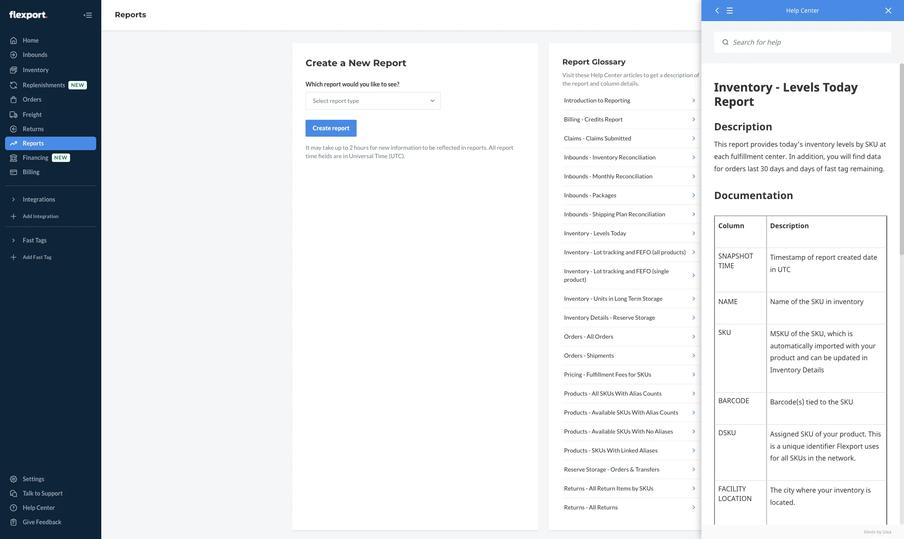 Task type: describe. For each thing, give the bounding box(es) containing it.
- for products - all skus with alias counts
[[589, 390, 591, 398]]

tracking for (all
[[604, 249, 625, 256]]

inventory - lot tracking and fefo (all products)
[[565, 249, 687, 256]]

inventory details - reserve storage button
[[563, 309, 700, 328]]

skus up products - available skus with no aliases
[[617, 409, 631, 417]]

fefo for (single
[[637, 268, 652, 275]]

see?
[[388, 81, 400, 88]]

integration
[[33, 214, 59, 220]]

up
[[335, 144, 342, 151]]

- for products - skus with linked aliases
[[589, 447, 591, 455]]

available for products - available skus with no aliases
[[592, 428, 616, 436]]

add integration
[[23, 214, 59, 220]]

pricing - fulfillment fees for skus button
[[563, 366, 700, 385]]

which
[[306, 81, 323, 88]]

products - skus with linked aliases
[[565, 447, 658, 455]]

products)
[[662, 249, 687, 256]]

to left 2
[[343, 144, 349, 151]]

home link
[[5, 34, 96, 47]]

1 horizontal spatial reports link
[[115, 10, 146, 19]]

inbounds - shipping plan reconciliation button
[[563, 205, 700, 224]]

inbounds - monthly reconciliation
[[565, 173, 653, 180]]

- for inbounds - monthly reconciliation
[[590, 173, 592, 180]]

may
[[311, 144, 322, 151]]

create report button
[[306, 120, 357, 137]]

and inside "visit these help center articles to get a description of the report and column details."
[[590, 80, 600, 87]]

returns - all return items by skus
[[565, 485, 654, 493]]

fulfillment
[[587, 371, 615, 379]]

with left linked
[[608, 447, 621, 455]]

description
[[664, 71, 694, 79]]

billing for billing
[[23, 169, 40, 176]]

inbounds - inventory reconciliation
[[565, 154, 656, 161]]

to inside introduction to reporting button
[[598, 97, 604, 104]]

inbounds link
[[5, 48, 96, 62]]

2
[[350, 144, 353, 151]]

inbounds for inbounds - inventory reconciliation
[[565, 154, 589, 161]]

tags
[[35, 237, 47, 244]]

the
[[563, 80, 572, 87]]

and for inventory - lot tracking and fefo (single product)
[[626, 268, 636, 275]]

no
[[647, 428, 654, 436]]

shipments
[[587, 352, 615, 360]]

inbounds - packages
[[565, 192, 617, 199]]

orders - shipments
[[565, 352, 615, 360]]

products for products - available skus with alias counts
[[565, 409, 588, 417]]

returns - all return items by skus button
[[563, 480, 700, 499]]

create a new report
[[306, 57, 407, 69]]

- for products - available skus with no aliases
[[589, 428, 591, 436]]

fields
[[319, 153, 333, 160]]

fefo for (all
[[637, 249, 652, 256]]

and for inventory - lot tracking and fefo (all products)
[[626, 249, 636, 256]]

plan
[[617, 211, 628, 218]]

report inside "visit these help center articles to get a description of the report and column details."
[[573, 80, 589, 87]]

1 horizontal spatial by
[[878, 530, 882, 536]]

type
[[348, 97, 359, 104]]

inbounds - monthly reconciliation button
[[563, 167, 700, 186]]

inventory for inventory - lot tracking and fefo (all products)
[[565, 249, 590, 256]]

returns for returns - all return items by skus
[[565, 485, 585, 493]]

of
[[695, 71, 700, 79]]

products - all skus with alias counts
[[565, 390, 662, 398]]

monthly
[[593, 173, 615, 180]]

counts for products - available skus with alias counts
[[660, 409, 679, 417]]

details.
[[621, 80, 640, 87]]

create for create a new report
[[306, 57, 338, 69]]

a inside "visit these help center articles to get a description of the report and column details."
[[660, 71, 663, 79]]

return
[[598, 485, 616, 493]]

(all
[[653, 249, 661, 256]]

inventory up monthly
[[593, 154, 618, 161]]

products - available skus with no aliases button
[[563, 423, 700, 442]]

reconciliation for inbounds - monthly reconciliation
[[616, 173, 653, 180]]

reporting
[[605, 97, 631, 104]]

orders - shipments button
[[563, 347, 700, 366]]

fees
[[616, 371, 628, 379]]

products - all skus with alias counts button
[[563, 385, 700, 404]]

inventory details - reserve storage
[[565, 314, 656, 322]]

reconciliation for inbounds - inventory reconciliation
[[619, 154, 656, 161]]

fast inside add fast tag link
[[33, 255, 43, 261]]

inbounds for inbounds - monthly reconciliation
[[565, 173, 589, 180]]

- for products - available skus with alias counts
[[589, 409, 591, 417]]

inventory for inventory details - reserve storage
[[565, 314, 590, 322]]

all inside 'it may take up to 2 hours for new information to be reflected in reports. all report time fields are in universal time (utc).'
[[489, 144, 496, 151]]

to left be
[[423, 144, 428, 151]]

products for products - skus with linked aliases
[[565, 447, 588, 455]]

storage inside button
[[643, 295, 663, 303]]

levels
[[594, 230, 610, 237]]

lot for inventory - lot tracking and fefo (single product)
[[594, 268, 603, 275]]

give feedback button
[[5, 516, 96, 530]]

inbounds for inbounds
[[23, 51, 47, 58]]

pricing
[[565, 371, 583, 379]]

report for which report would you like to see?
[[324, 81, 341, 88]]

lot for inventory - lot tracking and fefo (all products)
[[594, 249, 603, 256]]

products - available skus with alias counts
[[565, 409, 679, 417]]

you
[[360, 81, 370, 88]]

new for replenishments
[[71, 82, 84, 88]]

inbounds - shipping plan reconciliation
[[565, 211, 666, 218]]

storage inside 'button'
[[587, 466, 607, 474]]

fast tags
[[23, 237, 47, 244]]

returns for returns - all returns
[[565, 504, 585, 512]]

time
[[375, 153, 388, 160]]

0 horizontal spatial center
[[37, 505, 55, 512]]

billing - credits report
[[565, 116, 623, 123]]

to inside "visit these help center articles to get a description of the report and column details."
[[644, 71, 650, 79]]

term
[[629, 295, 642, 303]]

support
[[42, 491, 63, 498]]

pricing - fulfillment fees for skus
[[565, 371, 652, 379]]

integrations
[[23, 196, 55, 203]]

in inside button
[[609, 295, 614, 303]]

add fast tag link
[[5, 251, 96, 264]]

1 horizontal spatial in
[[462, 144, 466, 151]]

0 vertical spatial aliases
[[656, 428, 674, 436]]

these
[[576, 71, 590, 79]]

would
[[342, 81, 359, 88]]

skus down transfers
[[640, 485, 654, 493]]

report inside 'it may take up to 2 hours for new information to be reflected in reports. all report time fields are in universal time (utc).'
[[497, 144, 514, 151]]

create for create report
[[313, 125, 331, 132]]

skus down 'orders - shipments' button
[[638, 371, 652, 379]]

financing
[[23, 154, 48, 161]]

(utc).
[[389, 153, 406, 160]]

new for financing
[[54, 155, 68, 161]]

orders - all orders
[[565, 333, 614, 341]]

returns link
[[5, 123, 96, 136]]

report for billing - credits report
[[605, 116, 623, 123]]

inventory - lot tracking and fefo (single product) button
[[563, 262, 700, 290]]

select report type
[[313, 97, 359, 104]]

with for products - available skus with no aliases
[[632, 428, 645, 436]]

visit these help center articles to get a description of the report and column details.
[[563, 71, 700, 87]]

- for inbounds - inventory reconciliation
[[590, 154, 592, 161]]

0 horizontal spatial help center
[[23, 505, 55, 512]]

introduction to reporting button
[[563, 91, 700, 110]]

reconciliation inside button
[[629, 211, 666, 218]]

0 horizontal spatial a
[[340, 57, 346, 69]]

- for orders - all orders
[[584, 333, 586, 341]]

reflected
[[437, 144, 460, 151]]

inventory - lot tracking and fefo (single product)
[[565, 268, 670, 283]]

hours
[[354, 144, 369, 151]]

- for pricing - fulfillment fees for skus
[[584, 371, 586, 379]]

products for products - all skus with alias counts
[[565, 390, 588, 398]]

details
[[591, 314, 609, 322]]

time
[[306, 153, 318, 160]]

- for orders - shipments
[[584, 352, 586, 360]]

- up returns - all return items by skus
[[608, 466, 610, 474]]

returns for returns
[[23, 125, 44, 133]]



Task type: vqa. For each thing, say whether or not it's contained in the screenshot.
wholesale within the No orders yet Fulfill wholesale orders with inventory from Reserve Storage.
no



Task type: locate. For each thing, give the bounding box(es) containing it.
- for billing - credits report
[[582, 116, 584, 123]]

products - skus with linked aliases button
[[563, 442, 700, 461]]

2 claims from the left
[[586, 135, 604, 142]]

report up see?
[[373, 57, 407, 69]]

a
[[340, 57, 346, 69], [660, 71, 663, 79]]

1 vertical spatial and
[[626, 249, 636, 256]]

lot inside 'inventory - lot tracking and fefo (single product)'
[[594, 268, 603, 275]]

reserve storage - orders & transfers button
[[563, 461, 700, 480]]

all up 'orders - shipments'
[[587, 333, 594, 341]]

0 vertical spatial help
[[787, 6, 800, 14]]

claims - claims submitted button
[[563, 129, 700, 148]]

1 horizontal spatial reports
[[115, 10, 146, 19]]

0 horizontal spatial reports
[[23, 140, 44, 147]]

inventory - units in long term storage
[[565, 295, 663, 303]]

- right details
[[611, 314, 613, 322]]

inventory up orders - all orders
[[565, 314, 590, 322]]

report right reports. on the right of the page
[[497, 144, 514, 151]]

2 products from the top
[[565, 409, 588, 417]]

- inside button
[[611, 314, 613, 322]]

elevio by dixa
[[865, 530, 892, 536]]

like
[[371, 81, 380, 88]]

reports.
[[468, 144, 488, 151]]

0 horizontal spatial alias
[[630, 390, 643, 398]]

1 vertical spatial aliases
[[640, 447, 658, 455]]

1 horizontal spatial reserve
[[614, 314, 635, 322]]

which report would you like to see?
[[306, 81, 400, 88]]

reconciliation down claims - claims submitted 'button'
[[619, 154, 656, 161]]

orders for orders - all orders
[[565, 333, 583, 341]]

elevio by dixa link
[[715, 530, 892, 536]]

1 horizontal spatial center
[[605, 71, 623, 79]]

0 vertical spatial create
[[306, 57, 338, 69]]

fast tags button
[[5, 234, 96, 248]]

inbounds inside "link"
[[23, 51, 47, 58]]

claims down credits
[[586, 135, 604, 142]]

0 horizontal spatial billing
[[23, 169, 40, 176]]

products inside products - skus with linked aliases button
[[565, 447, 588, 455]]

alias for products - all skus with alias counts
[[630, 390, 643, 398]]

reserve inside reserve storage - orders & transfers 'button'
[[565, 466, 586, 474]]

- for inventory - lot tracking and fefo (single product)
[[591, 268, 593, 275]]

0 vertical spatial counts
[[644, 390, 662, 398]]

returns inside returns - all return items by skus button
[[565, 485, 585, 493]]

storage down the term
[[636, 314, 656, 322]]

0 vertical spatial lot
[[594, 249, 603, 256]]

it
[[306, 144, 310, 151]]

lot
[[594, 249, 603, 256], [594, 268, 603, 275]]

1 vertical spatial help center
[[23, 505, 55, 512]]

talk to support
[[23, 491, 63, 498]]

orders up shipments
[[596, 333, 614, 341]]

create up 'which' in the left of the page
[[306, 57, 338, 69]]

report up the select report type
[[324, 81, 341, 88]]

inbounds down inbounds - packages
[[565, 211, 589, 218]]

alias down pricing - fulfillment fees for skus button
[[630, 390, 643, 398]]

2 vertical spatial reconciliation
[[629, 211, 666, 218]]

1 vertical spatial center
[[605, 71, 623, 79]]

are
[[334, 153, 342, 160]]

- down fulfillment
[[589, 390, 591, 398]]

1 vertical spatial tracking
[[604, 268, 625, 275]]

1 horizontal spatial claims
[[586, 135, 604, 142]]

1 vertical spatial reports link
[[5, 137, 96, 150]]

1 vertical spatial reports
[[23, 140, 44, 147]]

inventory - units in long term storage button
[[563, 290, 700, 309]]

orders for orders - shipments
[[565, 352, 583, 360]]

1 vertical spatial fefo
[[637, 268, 652, 275]]

products inside products - all skus with alias counts button
[[565, 390, 588, 398]]

all inside returns - all return items by skus button
[[590, 485, 597, 493]]

orders up 'orders - shipments'
[[565, 333, 583, 341]]

in
[[462, 144, 466, 151], [343, 153, 348, 160], [609, 295, 614, 303]]

1 vertical spatial by
[[878, 530, 882, 536]]

2 vertical spatial storage
[[587, 466, 607, 474]]

visit
[[563, 71, 575, 79]]

1 vertical spatial in
[[343, 153, 348, 160]]

fast left tag
[[33, 255, 43, 261]]

tracking down "today"
[[604, 249, 625, 256]]

elevio
[[865, 530, 877, 536]]

inventory for inventory - lot tracking and fefo (single product)
[[565, 268, 590, 275]]

integrations button
[[5, 193, 96, 207]]

create inside create report button
[[313, 125, 331, 132]]

all for products - all skus with alias counts
[[592, 390, 599, 398]]

new up 'time'
[[379, 144, 390, 151]]

report down these
[[573, 80, 589, 87]]

with for products - available skus with alias counts
[[632, 409, 645, 417]]

0 horizontal spatial report
[[373, 57, 407, 69]]

help inside "visit these help center articles to get a description of the report and column details."
[[591, 71, 604, 79]]

shipping
[[593, 211, 615, 218]]

storage inside button
[[636, 314, 656, 322]]

billing for billing - credits report
[[565, 116, 581, 123]]

help center link
[[5, 502, 96, 515]]

long
[[615, 295, 628, 303]]

counts
[[644, 390, 662, 398], [660, 409, 679, 417]]

0 vertical spatial reports
[[115, 10, 146, 19]]

2 lot from the top
[[594, 268, 603, 275]]

1 vertical spatial new
[[379, 144, 390, 151]]

1 vertical spatial reconciliation
[[616, 173, 653, 180]]

1 horizontal spatial billing
[[565, 116, 581, 123]]

to right "talk"
[[35, 491, 40, 498]]

0 vertical spatial center
[[801, 6, 820, 14]]

1 fefo from the top
[[637, 249, 652, 256]]

Search search field
[[729, 32, 892, 53]]

new inside 'it may take up to 2 hours for new information to be reflected in reports. all report time fields are in universal time (utc).'
[[379, 144, 390, 151]]

inventory up "product)"
[[565, 268, 590, 275]]

new up orders link
[[71, 82, 84, 88]]

- up reserve storage - orders & transfers
[[589, 447, 591, 455]]

report up up on the top left of the page
[[333, 125, 350, 132]]

returns inside "returns" link
[[23, 125, 44, 133]]

1 vertical spatial lot
[[594, 268, 603, 275]]

2 horizontal spatial help
[[787, 6, 800, 14]]

reserve up returns - all return items by skus
[[565, 466, 586, 474]]

to left reporting
[[598, 97, 604, 104]]

2 vertical spatial new
[[54, 155, 68, 161]]

0 vertical spatial reconciliation
[[619, 154, 656, 161]]

1 vertical spatial a
[[660, 71, 663, 79]]

0 vertical spatial new
[[71, 82, 84, 88]]

0 horizontal spatial claims
[[565, 135, 582, 142]]

0 vertical spatial reports link
[[115, 10, 146, 19]]

add for add fast tag
[[23, 255, 32, 261]]

billing down introduction
[[565, 116, 581, 123]]

1 vertical spatial billing
[[23, 169, 40, 176]]

0 horizontal spatial reserve
[[565, 466, 586, 474]]

skus up reserve storage - orders & transfers
[[592, 447, 606, 455]]

orders - all orders button
[[563, 328, 700, 347]]

a right get
[[660, 71, 663, 79]]

all for returns - all returns
[[590, 504, 597, 512]]

help center up search search field at right top
[[787, 6, 820, 14]]

report for create report
[[333, 125, 350, 132]]

packages
[[593, 192, 617, 199]]

- for claims - claims submitted
[[583, 135, 585, 142]]

1 available from the top
[[592, 409, 616, 417]]

available for products - available skus with alias counts
[[592, 409, 616, 417]]

tag
[[44, 255, 52, 261]]

2 fefo from the top
[[637, 268, 652, 275]]

- left shipments
[[584, 352, 586, 360]]

- for inbounds - shipping plan reconciliation
[[590, 211, 592, 218]]

1 vertical spatial reserve
[[565, 466, 586, 474]]

inventory up replenishments at top left
[[23, 66, 49, 74]]

all for returns - all return items by skus
[[590, 485, 597, 493]]

center up column
[[605, 71, 623, 79]]

linked
[[622, 447, 639, 455]]

inbounds down claims - claims submitted
[[565, 154, 589, 161]]

billing inside "button"
[[565, 116, 581, 123]]

fefo inside 'inventory - lot tracking and fefo (single product)'
[[637, 268, 652, 275]]

reserve down long
[[614, 314, 635, 322]]

- up "inventory - units in long term storage"
[[591, 268, 593, 275]]

column
[[601, 80, 620, 87]]

0 horizontal spatial in
[[343, 153, 348, 160]]

1 horizontal spatial help center
[[787, 6, 820, 14]]

0 horizontal spatial help
[[23, 505, 35, 512]]

billing
[[565, 116, 581, 123], [23, 169, 40, 176]]

reserve inside inventory details - reserve storage button
[[614, 314, 635, 322]]

all inside the orders - all orders button
[[587, 333, 594, 341]]

articles
[[624, 71, 643, 79]]

- down returns - all return items by skus
[[586, 504, 588, 512]]

0 vertical spatial by
[[633, 485, 639, 493]]

report for select report type
[[330, 97, 347, 104]]

help inside help center link
[[23, 505, 35, 512]]

billing - credits report button
[[563, 110, 700, 129]]

storage right the term
[[643, 295, 663, 303]]

- up 'orders - shipments'
[[584, 333, 586, 341]]

orders up freight
[[23, 96, 41, 103]]

for inside button
[[629, 371, 637, 379]]

tracking for (single
[[604, 268, 625, 275]]

by left dixa at bottom right
[[878, 530, 882, 536]]

- left monthly
[[590, 173, 592, 180]]

help
[[787, 6, 800, 14], [591, 71, 604, 79], [23, 505, 35, 512]]

0 vertical spatial help center
[[787, 6, 820, 14]]

alias up no
[[647, 409, 659, 417]]

1 horizontal spatial help
[[591, 71, 604, 79]]

and down inventory - levels today button at the top
[[626, 249, 636, 256]]

- left shipping
[[590, 211, 592, 218]]

0 vertical spatial add
[[23, 214, 32, 220]]

talk to support button
[[5, 488, 96, 501]]

talk
[[23, 491, 34, 498]]

give feedback
[[23, 519, 61, 526]]

2 vertical spatial center
[[37, 505, 55, 512]]

- for returns - all returns
[[586, 504, 588, 512]]

2 tracking from the top
[[604, 268, 625, 275]]

1 claims from the left
[[565, 135, 582, 142]]

report inside "button"
[[605, 116, 623, 123]]

orders left &
[[611, 466, 630, 474]]

2 vertical spatial and
[[626, 268, 636, 275]]

- right pricing
[[584, 371, 586, 379]]

2 vertical spatial in
[[609, 295, 614, 303]]

storage up 'return'
[[587, 466, 607, 474]]

2 horizontal spatial in
[[609, 295, 614, 303]]

orders inside 'button'
[[611, 466, 630, 474]]

help down report glossary
[[591, 71, 604, 79]]

orders link
[[5, 93, 96, 106]]

0 vertical spatial in
[[462, 144, 466, 151]]

help up give
[[23, 505, 35, 512]]

all left 'return'
[[590, 485, 597, 493]]

- up products - skus with linked aliases on the right bottom of page
[[589, 428, 591, 436]]

inventory inside 'inventory - lot tracking and fefo (single product)'
[[565, 268, 590, 275]]

products for products - available skus with no aliases
[[565, 428, 588, 436]]

inbounds for inbounds - shipping plan reconciliation
[[565, 211, 589, 218]]

1 horizontal spatial alias
[[647, 409, 659, 417]]

help center up give feedback in the left of the page
[[23, 505, 55, 512]]

orders
[[23, 96, 41, 103], [565, 333, 583, 341], [596, 333, 614, 341], [565, 352, 583, 360], [611, 466, 630, 474]]

- left levels
[[591, 230, 593, 237]]

submitted
[[605, 135, 632, 142]]

- down inventory - levels today at the top of the page
[[591, 249, 593, 256]]

0 horizontal spatial reports link
[[5, 137, 96, 150]]

&
[[631, 466, 635, 474]]

1 products from the top
[[565, 390, 588, 398]]

1 vertical spatial add
[[23, 255, 32, 261]]

1 horizontal spatial report
[[563, 57, 590, 67]]

0 vertical spatial reserve
[[614, 314, 635, 322]]

by inside button
[[633, 485, 639, 493]]

with down products - all skus with alias counts button
[[632, 409, 645, 417]]

1 horizontal spatial new
[[71, 82, 84, 88]]

inbounds left packages
[[565, 192, 589, 199]]

2 vertical spatial help
[[23, 505, 35, 512]]

- inside 'inventory - lot tracking and fefo (single product)'
[[591, 268, 593, 275]]

1 vertical spatial counts
[[660, 409, 679, 417]]

0 vertical spatial billing
[[565, 116, 581, 123]]

- inside "button"
[[582, 116, 584, 123]]

and down inventory - lot tracking and fefo (all products) button
[[626, 268, 636, 275]]

universal
[[349, 153, 374, 160]]

add left integration at the left
[[23, 214, 32, 220]]

inventory for inventory - units in long term storage
[[565, 295, 590, 303]]

returns - all returns
[[565, 504, 618, 512]]

fast left tags
[[23, 237, 34, 244]]

products - available skus with alias counts button
[[563, 404, 700, 423]]

reconciliation down inbounds - inventory reconciliation button
[[616, 173, 653, 180]]

freight link
[[5, 108, 96, 122]]

report inside button
[[333, 125, 350, 132]]

- for inventory - levels today
[[591, 230, 593, 237]]

center inside "visit these help center articles to get a description of the report and column details."
[[605, 71, 623, 79]]

report for create a new report
[[373, 57, 407, 69]]

items
[[617, 485, 632, 493]]

4 products from the top
[[565, 447, 588, 455]]

for inside 'it may take up to 2 hours for new information to be reflected in reports. all report time fields are in universal time (utc).'
[[370, 144, 378, 151]]

inbounds for inbounds - packages
[[565, 192, 589, 199]]

all for orders - all orders
[[587, 333, 594, 341]]

1 vertical spatial create
[[313, 125, 331, 132]]

-
[[582, 116, 584, 123], [583, 135, 585, 142], [590, 154, 592, 161], [590, 173, 592, 180], [590, 192, 592, 199], [590, 211, 592, 218], [591, 230, 593, 237], [591, 249, 593, 256], [591, 268, 593, 275], [591, 295, 593, 303], [611, 314, 613, 322], [584, 333, 586, 341], [584, 352, 586, 360], [584, 371, 586, 379], [589, 390, 591, 398], [589, 409, 591, 417], [589, 428, 591, 436], [589, 447, 591, 455], [608, 466, 610, 474], [586, 485, 588, 493], [586, 504, 588, 512]]

flexport logo image
[[9, 11, 47, 19]]

products inside products - available skus with alias counts button
[[565, 409, 588, 417]]

1 add from the top
[[23, 214, 32, 220]]

product)
[[565, 276, 587, 283]]

- for inventory - units in long term storage
[[591, 295, 593, 303]]

reports
[[115, 10, 146, 19], [23, 140, 44, 147]]

0 vertical spatial alias
[[630, 390, 643, 398]]

0 vertical spatial a
[[340, 57, 346, 69]]

create
[[306, 57, 338, 69], [313, 125, 331, 132]]

alias
[[630, 390, 643, 398], [647, 409, 659, 417]]

- down the billing - credits report at the top right
[[583, 135, 585, 142]]

1 lot from the top
[[594, 249, 603, 256]]

take
[[323, 144, 334, 151]]

skus down pricing - fulfillment fees for skus
[[601, 390, 615, 398]]

report
[[373, 57, 407, 69], [563, 57, 590, 67], [605, 116, 623, 123]]

- left 'units'
[[591, 295, 593, 303]]

1 vertical spatial fast
[[33, 255, 43, 261]]

add for add integration
[[23, 214, 32, 220]]

with for products - all skus with alias counts
[[616, 390, 629, 398]]

orders for orders
[[23, 96, 41, 103]]

2 horizontal spatial report
[[605, 116, 623, 123]]

inbounds inside button
[[565, 211, 589, 218]]

inventory down inventory - levels today at the top of the page
[[565, 249, 590, 256]]

1 vertical spatial for
[[629, 371, 637, 379]]

all inside returns - all returns button
[[590, 504, 597, 512]]

a left new
[[340, 57, 346, 69]]

and left column
[[590, 80, 600, 87]]

0 vertical spatial fast
[[23, 237, 34, 244]]

0 horizontal spatial by
[[633, 485, 639, 493]]

1 vertical spatial storage
[[636, 314, 656, 322]]

- for inbounds - packages
[[590, 192, 592, 199]]

center up search search field at right top
[[801, 6, 820, 14]]

0 horizontal spatial for
[[370, 144, 378, 151]]

returns
[[23, 125, 44, 133], [565, 485, 585, 493], [565, 504, 585, 512], [598, 504, 618, 512]]

orders up pricing
[[565, 352, 583, 360]]

help up search search field at right top
[[787, 6, 800, 14]]

skus down products - available skus with alias counts
[[617, 428, 631, 436]]

give
[[23, 519, 35, 526]]

reconciliation
[[619, 154, 656, 161], [616, 173, 653, 180], [629, 211, 666, 218]]

1 vertical spatial help
[[591, 71, 604, 79]]

available up products - skus with linked aliases on the right bottom of page
[[592, 428, 616, 436]]

to right like
[[382, 81, 387, 88]]

2 horizontal spatial new
[[379, 144, 390, 151]]

1 horizontal spatial for
[[629, 371, 637, 379]]

3 products from the top
[[565, 428, 588, 436]]

in right are
[[343, 153, 348, 160]]

for up 'time'
[[370, 144, 378, 151]]

get
[[651, 71, 659, 79]]

1 tracking from the top
[[604, 249, 625, 256]]

2 add from the top
[[23, 255, 32, 261]]

add fast tag
[[23, 255, 52, 261]]

1 horizontal spatial a
[[660, 71, 663, 79]]

all right reports. on the right of the page
[[489, 144, 496, 151]]

claims down the billing - credits report at the top right
[[565, 135, 582, 142]]

report glossary
[[563, 57, 626, 67]]

introduction to reporting
[[565, 97, 631, 104]]

fast inside fast tags dropdown button
[[23, 237, 34, 244]]

0 vertical spatial available
[[592, 409, 616, 417]]

billing down financing
[[23, 169, 40, 176]]

lot up 'units'
[[594, 268, 603, 275]]

- for inventory - lot tracking and fefo (all products)
[[591, 249, 593, 256]]

close navigation image
[[83, 10, 93, 20]]

all inside products - all skus with alias counts button
[[592, 390, 599, 398]]

tracking inside 'inventory - lot tracking and fefo (single product)'
[[604, 268, 625, 275]]

add
[[23, 214, 32, 220], [23, 255, 32, 261]]

inventory left levels
[[565, 230, 590, 237]]

- left packages
[[590, 192, 592, 199]]

inventory - levels today
[[565, 230, 627, 237]]

to inside talk to support button
[[35, 491, 40, 498]]

with down fees
[[616, 390, 629, 398]]

inventory - lot tracking and fefo (all products) button
[[563, 243, 700, 262]]

replenishments
[[23, 82, 65, 89]]

settings
[[23, 476, 44, 483]]

and inside 'inventory - lot tracking and fefo (single product)'
[[626, 268, 636, 275]]

- for returns - all return items by skus
[[586, 485, 588, 493]]

report left type
[[330, 97, 347, 104]]

2 horizontal spatial center
[[801, 6, 820, 14]]

tracking down inventory - lot tracking and fefo (all products)
[[604, 268, 625, 275]]

1 vertical spatial available
[[592, 428, 616, 436]]

create report
[[313, 125, 350, 132]]

- inside button
[[590, 211, 592, 218]]

0 vertical spatial tracking
[[604, 249, 625, 256]]

skus
[[638, 371, 652, 379], [601, 390, 615, 398], [617, 409, 631, 417], [617, 428, 631, 436], [592, 447, 606, 455], [640, 485, 654, 493]]

1 vertical spatial alias
[[647, 409, 659, 417]]

products inside the products - available skus with no aliases button
[[565, 428, 588, 436]]

inventory link
[[5, 63, 96, 77]]

0 horizontal spatial new
[[54, 155, 68, 161]]

center down talk to support
[[37, 505, 55, 512]]

- left 'return'
[[586, 485, 588, 493]]

- left credits
[[582, 116, 584, 123]]

0 vertical spatial fefo
[[637, 249, 652, 256]]

counts for products - all skus with alias counts
[[644, 390, 662, 398]]

billing link
[[5, 166, 96, 179]]

inbounds up inbounds - packages
[[565, 173, 589, 180]]

glossary
[[592, 57, 626, 67]]

2 available from the top
[[592, 428, 616, 436]]

with left no
[[632, 428, 645, 436]]

0 vertical spatial and
[[590, 80, 600, 87]]

inventory inside button
[[565, 314, 590, 322]]

inventory for inventory - levels today
[[565, 230, 590, 237]]

alias for products - available skus with alias counts
[[647, 409, 659, 417]]

aliases
[[656, 428, 674, 436], [640, 447, 658, 455]]

available down products - all skus with alias counts
[[592, 409, 616, 417]]

inventory for inventory
[[23, 66, 49, 74]]

reserve storage - orders & transfers
[[565, 466, 660, 474]]

returns - all returns button
[[563, 499, 700, 518]]

0 vertical spatial for
[[370, 144, 378, 151]]

report down reporting
[[605, 116, 623, 123]]

home
[[23, 37, 39, 44]]

fefo left (all
[[637, 249, 652, 256]]

0 vertical spatial storage
[[643, 295, 663, 303]]

- down products - all skus with alias counts
[[589, 409, 591, 417]]



